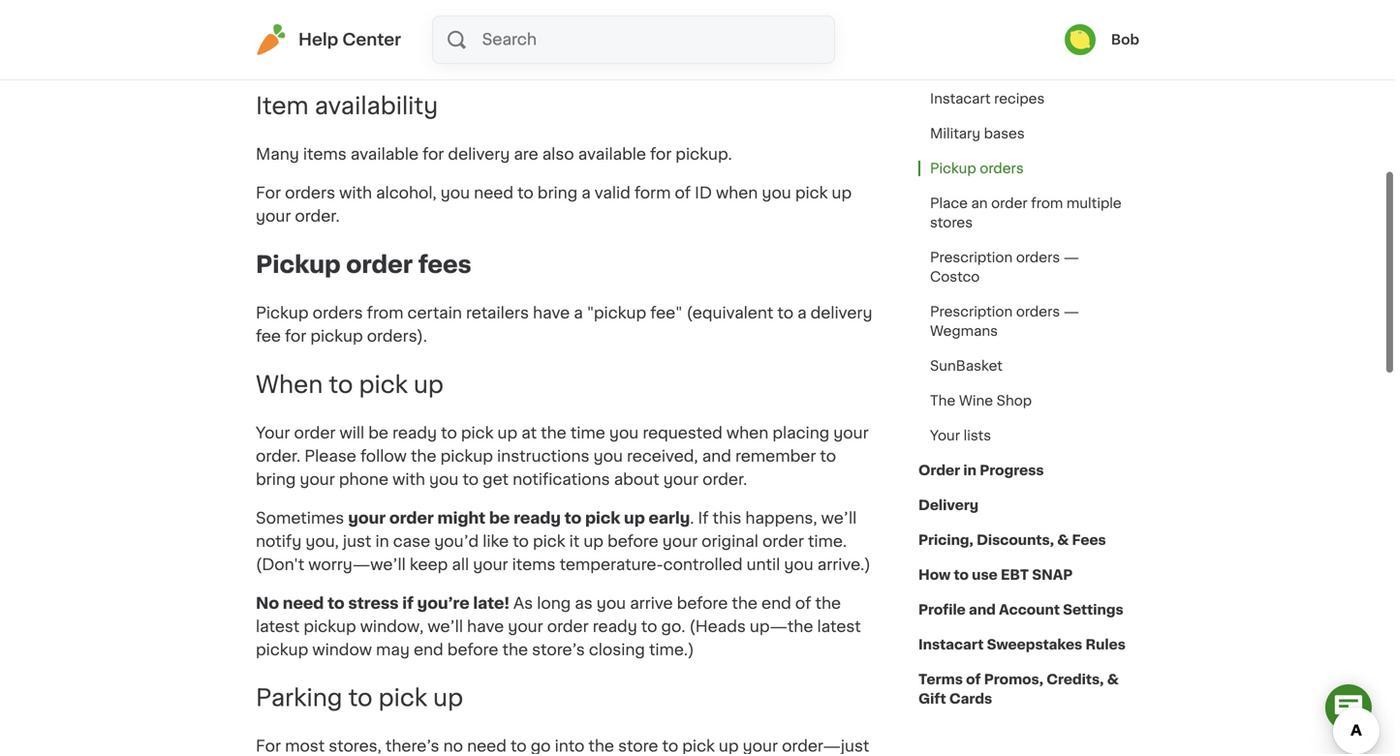 Task type: describe. For each thing, give the bounding box(es) containing it.
how to use ebt snap
[[919, 569, 1073, 582]]

your down like
[[473, 558, 508, 573]]

your down received,
[[664, 472, 699, 488]]

you down time
[[594, 449, 623, 465]]

place an order from multiple stores link
[[919, 186, 1140, 240]]

order inside 'as long as you arrive before the end of the latest pickup window, we'll have your order ready to go. (heads up—the latest pickup window may end before the store's closing time.)'
[[547, 620, 589, 635]]

placing
[[773, 426, 830, 441]]

your up just at the left
[[348, 511, 386, 527]]

help
[[298, 31, 338, 48]]

to left the at
[[441, 426, 457, 441]]

up inside your order will be ready to pick up at the time you requested when placing your order. please follow the pickup instructions you received, and remember to bring your phone with you to get notifications about your order.
[[498, 426, 518, 441]]

help center link
[[256, 24, 401, 55]]

you right time
[[609, 426, 639, 441]]

you right id
[[762, 186, 792, 201]]

0 horizontal spatial before
[[448, 643, 499, 658]]

you,
[[306, 534, 339, 550]]

and inside your order will be ready to pick up at the time you requested when placing your order. please follow the pickup instructions you received, and remember to bring your phone with you to get notifications about your order.
[[702, 449, 732, 465]]

instructions
[[497, 449, 590, 465]]

up inside for orders with alcohol, you need to bring a valid form of id when you pick up your order.
[[832, 186, 852, 201]]

military
[[930, 127, 981, 141]]

pickup for pickup orders from certain retailers have a "pickup fee" (equivalent to a delivery fee for pickup orders).
[[256, 306, 309, 321]]

might
[[438, 511, 486, 527]]

early
[[649, 511, 690, 527]]

gift
[[919, 693, 946, 706]]

snap
[[1032, 569, 1073, 582]]

parking to pick up
[[256, 687, 463, 711]]

the right "follow"
[[411, 449, 437, 465]]

pickup orders from certain retailers have a "pickup fee" (equivalent to a delivery fee for pickup orders).
[[256, 306, 873, 345]]

items!
[[745, 50, 794, 66]]

once
[[256, 50, 298, 66]]

parking
[[256, 687, 343, 711]]

(equivalent
[[687, 306, 774, 321]]

of inside 'as long as you arrive before the end of the latest pickup window, we'll have your order ready to go. (heads up—the latest pickup window may end before the store's closing time.)'
[[796, 596, 812, 612]]

keep
[[410, 558, 448, 573]]

& inside "link"
[[1058, 534, 1069, 548]]

gift
[[980, 22, 1004, 36]]

to left use at the bottom
[[954, 569, 969, 582]]

an inside 'link'
[[1023, 57, 1040, 71]]

you up might
[[429, 472, 459, 488]]

order left the 'fees'
[[346, 253, 413, 277]]

phone
[[339, 472, 389, 488]]

as
[[575, 596, 593, 612]]

bob link
[[1065, 24, 1140, 55]]

user avatar image
[[1065, 24, 1096, 55]]

0 horizontal spatial need
[[283, 596, 324, 612]]

. if this happens, we'll notify you, just in case you'd like to pick it up before your original order time. (don't worry—we'll keep all your items temperature-controlled until you arrive.)
[[256, 511, 871, 573]]

the right the at
[[541, 426, 567, 441]]

discounts,
[[977, 534, 1054, 548]]

profile and account settings
[[919, 604, 1124, 617]]

for up form
[[650, 147, 672, 162]]

like
[[483, 534, 509, 550]]

1 vertical spatial order.
[[256, 449, 301, 465]]

may
[[376, 643, 410, 658]]

the left store's
[[502, 643, 528, 658]]

for
[[256, 186, 281, 201]]

pick inside . if this happens, we'll notify you, just in case you'd like to pick it up before your original order time. (don't worry—we'll keep all your items temperature-controlled until you arrive.)
[[533, 534, 566, 550]]

start
[[564, 50, 600, 66]]

retailers
[[466, 306, 529, 321]]

2 horizontal spatial before
[[677, 596, 728, 612]]

military bases link
[[919, 116, 1037, 151]]

how for how to place an order
[[930, 57, 961, 71]]

have inside pickup orders from certain retailers have a "pickup fee" (equivalent to a delivery fee for pickup orders).
[[533, 306, 570, 321]]

order in progress
[[919, 464, 1044, 478]]

order inside your order will be ready to pick up at the time you requested when placing your order. please follow the pickup instructions you received, and remember to bring your phone with you to get notifications about your order.
[[294, 426, 336, 441]]

ready inside your order will be ready to pick up at the time you requested when placing your order. please follow the pickup instructions you received, and remember to bring your phone with you to get notifications about your order.
[[393, 426, 437, 441]]

recipes
[[994, 92, 1045, 106]]

for inside pickup orders from certain retailers have a "pickup fee" (equivalent to a delivery fee for pickup orders).
[[285, 329, 306, 345]]

1 horizontal spatial end
[[762, 596, 792, 612]]

to up the it
[[565, 511, 582, 527]]

(don't
[[256, 558, 304, 573]]

multiple
[[1067, 197, 1122, 210]]

when to pick up
[[256, 373, 444, 397]]

your up center in the top of the page
[[359, 11, 394, 27]]

pick inside for orders with alcohol, you need to bring a valid form of id when you pick up your order.
[[795, 186, 828, 201]]

to up will
[[329, 373, 353, 397]]

use
[[972, 569, 998, 582]]

settings
[[1063, 604, 1124, 617]]

1 vertical spatial end
[[414, 643, 444, 658]]

account
[[999, 604, 1060, 617]]

order. inside for orders with alcohol, you need to bring a valid form of id when you pick up your order.
[[295, 209, 340, 225]]

arrive
[[630, 596, 673, 612]]

to inside . if this happens, we'll notify you, just in case you'd like to pick it up before your original order time. (don't worry—we'll keep all your items temperature-controlled until you arrive.)
[[513, 534, 529, 550]]

terms of promos, credits, & gift cards link
[[919, 663, 1140, 717]]

all
[[452, 558, 469, 573]]

you're
[[417, 596, 470, 612]]

if
[[698, 511, 709, 527]]

to down window
[[348, 687, 373, 711]]

sunbasket
[[930, 360, 1003, 373]]

prescription orders — wegmans
[[930, 305, 1080, 338]]

your lists
[[930, 429, 991, 443]]

your order will be ready to pick up at the time you requested when placing your order. please follow the pickup instructions you received, and remember to bring your phone with you to get notifications about your order.
[[256, 426, 869, 488]]

0 vertical spatial instacart
[[1064, 22, 1125, 36]]

orders for for orders with alcohol, you need to bring a valid form of id when you pick up your order.
[[285, 186, 335, 201]]

be inside your order will be ready to pick up at the time you requested when placing your order. please follow the pickup instructions you received, and remember to bring your phone with you to get notifications about your order.
[[368, 426, 389, 441]]

2 available from the left
[[578, 147, 646, 162]]

have inside 'as long as you arrive before the end of the latest pickup window, we'll have your order ready to go. (heads up—the latest pickup window may end before the store's closing time.)'
[[467, 620, 504, 635]]

terms
[[919, 674, 963, 687]]

orders for pickup orders
[[980, 162, 1024, 175]]

a left "pickup
[[574, 306, 583, 321]]

0 vertical spatial in
[[964, 464, 977, 478]]

for down map.
[[681, 50, 702, 66]]

late!
[[473, 596, 510, 612]]

pricing, discounts, & fees
[[919, 534, 1106, 548]]

rules
[[1086, 639, 1126, 652]]

for up alcohol,
[[423, 147, 444, 162]]

received,
[[627, 449, 698, 465]]

map.
[[651, 11, 690, 27]]

shopping
[[604, 50, 677, 66]]

to inside 'link'
[[965, 57, 979, 71]]

your inside for orders with alcohol, you need to bring a valid form of id when you pick up your order.
[[256, 209, 291, 225]]

sunbasket link
[[919, 349, 1015, 384]]

notify
[[256, 534, 302, 550]]

when for requested
[[727, 426, 769, 441]]

to inside 'as long as you arrive before the end of the latest pickup window, we'll have your order ready to go. (heads up—the latest pickup window may end before the store's closing time.)'
[[641, 620, 657, 635]]

your lists link
[[919, 419, 1003, 454]]

bases
[[984, 127, 1025, 141]]

Search search field
[[480, 16, 834, 63]]

1 latest from the left
[[256, 620, 300, 635]]

until
[[747, 558, 780, 573]]

terms of promos, credits, & gift cards
[[919, 674, 1119, 706]]

your for your lists
[[930, 429, 960, 443]]

if
[[402, 596, 414, 612]]

orders for pickup orders from certain retailers have a "pickup fee" (equivalent to a delivery fee for pickup orders).
[[313, 306, 363, 321]]

pickup down no
[[256, 643, 308, 658]]

profile
[[919, 604, 966, 617]]

pickup up window
[[304, 620, 356, 635]]

1 vertical spatial ready
[[514, 511, 561, 527]]

prescription orders — costco
[[930, 251, 1080, 284]]

are
[[514, 147, 538, 162]]

sweepstakes
[[987, 639, 1083, 652]]

order inside place an order from multiple stores
[[992, 197, 1028, 210]]

a right (equivalent
[[798, 306, 807, 321]]

controlled
[[663, 558, 743, 573]]

prescription orders — costco link
[[919, 240, 1140, 295]]

in inside . if this happens, we'll notify you, just in case you'd like to pick it up before your original order time. (don't worry—we'll keep all your items temperature-controlled until you arrive.)
[[375, 534, 389, 550]]

pickup up once you select your location, you can start shopping for your items! at the top of the page
[[475, 11, 527, 27]]

& inside terms of promos, credits, & gift cards
[[1107, 674, 1119, 687]]

"pickup
[[587, 306, 647, 321]]

once you select your location, you can start shopping for your items!
[[256, 50, 794, 66]]

place
[[982, 57, 1020, 71]]

pickup inside your order will be ready to pick up at the time you requested when placing your order. please follow the pickup instructions you received, and remember to bring your phone with you to get notifications about your order.
[[441, 449, 493, 465]]

wegmans
[[930, 325, 998, 338]]

send a gift through instacart
[[930, 22, 1125, 36]]

costco
[[930, 270, 980, 284]]

you right alcohol,
[[441, 186, 470, 201]]

fees
[[418, 253, 472, 277]]

of inside for orders with alcohol, you need to bring a valid form of id when you pick up your order.
[[675, 186, 691, 201]]

help center
[[298, 31, 401, 48]]

place an order from multiple stores
[[930, 197, 1122, 230]]



Task type: locate. For each thing, give the bounding box(es) containing it.
latest right up—the
[[817, 620, 861, 635]]

1 vertical spatial pickup
[[256, 253, 341, 277]]

military bases
[[930, 127, 1025, 141]]

0 horizontal spatial available
[[351, 147, 419, 162]]

1 vertical spatial we'll
[[428, 620, 463, 635]]

pickup orders
[[930, 162, 1024, 175]]

how to use ebt snap link
[[919, 558, 1073, 593]]

1 prescription from the top
[[930, 251, 1013, 265]]

2 vertical spatial pickup
[[256, 306, 309, 321]]

we'll inside 'as long as you arrive before the end of the latest pickup window, we'll have your order ready to go. (heads up—the latest pickup window may end before the store's closing time.)'
[[428, 620, 463, 635]]

delivery
[[448, 147, 510, 162], [811, 306, 873, 321]]

0 vertical spatial be
[[368, 426, 389, 441]]

0 vertical spatial of
[[675, 186, 691, 201]]

1 vertical spatial with
[[393, 472, 425, 488]]

0 horizontal spatial with
[[339, 186, 372, 201]]

1 vertical spatial items
[[512, 558, 556, 573]]

an inside place an order from multiple stores
[[972, 197, 988, 210]]

0 vertical spatial when
[[716, 186, 758, 201]]

1 vertical spatial from
[[367, 306, 404, 321]]

we'll down you're
[[428, 620, 463, 635]]

from left the multiple
[[1031, 197, 1063, 210]]

pickup down for
[[256, 253, 341, 277]]

1 vertical spatial have
[[467, 620, 504, 635]]

how inside how to use ebt snap link
[[919, 569, 951, 582]]

0 vertical spatial delivery
[[448, 147, 510, 162]]

1 horizontal spatial be
[[489, 511, 510, 527]]

0 vertical spatial we'll
[[821, 511, 857, 527]]

your left the 'lists'
[[930, 429, 960, 443]]

1 horizontal spatial before
[[608, 534, 659, 550]]

the wine shop link
[[919, 384, 1044, 419]]

2 latest from the left
[[817, 620, 861, 635]]

0 horizontal spatial your
[[256, 426, 290, 441]]

orders inside for orders with alcohol, you need to bring a valid form of id when you pick up your order.
[[285, 186, 335, 201]]

store's
[[532, 643, 585, 658]]

credits,
[[1047, 674, 1104, 687]]

instacart for recipes
[[930, 92, 991, 106]]

1 horizontal spatial an
[[1023, 57, 1040, 71]]

your right placing
[[834, 426, 869, 441]]

need right no
[[283, 596, 324, 612]]

2 vertical spatial instacart
[[919, 639, 984, 652]]

you right until
[[784, 558, 814, 573]]

send a gift through instacart link
[[919, 12, 1136, 47]]

1 vertical spatial prescription
[[930, 305, 1013, 319]]

your for your order will be ready to pick up at the time you requested when placing your order. please follow the pickup instructions you received, and remember to bring your phone with you to get notifications about your order.
[[256, 426, 290, 441]]

pickup up get
[[441, 449, 493, 465]]

have right 'retailers'
[[533, 306, 570, 321]]

pickup for pickup order fees
[[256, 253, 341, 277]]

get
[[483, 472, 509, 488]]

end
[[762, 596, 792, 612], [414, 643, 444, 658]]

notifications
[[513, 472, 610, 488]]

0 horizontal spatial end
[[414, 643, 444, 658]]

to down are
[[518, 186, 534, 201]]

your
[[256, 426, 290, 441], [930, 429, 960, 443]]

1 horizontal spatial need
[[474, 186, 514, 201]]

about
[[614, 472, 660, 488]]

certain
[[408, 306, 462, 321]]

a left gift
[[969, 22, 977, 36]]

1 horizontal spatial latest
[[817, 620, 861, 635]]

have down late!
[[467, 620, 504, 635]]

1 horizontal spatial we'll
[[821, 511, 857, 527]]

how for how to use ebt snap
[[919, 569, 951, 582]]

— down prescription orders — costco link
[[1064, 305, 1080, 319]]

your down please
[[300, 472, 335, 488]]

the wine shop
[[930, 394, 1032, 408]]

orders inside prescription orders — wegmans
[[1016, 305, 1060, 319]]

before up "temperature-"
[[608, 534, 659, 550]]

order inside 'link'
[[1043, 57, 1080, 71]]

long
[[537, 596, 571, 612]]

pickup inside pickup orders from certain retailers have a "pickup fee" (equivalent to a delivery fee for pickup orders).
[[256, 306, 309, 321]]

latest
[[256, 620, 300, 635], [817, 620, 861, 635]]

select
[[336, 50, 384, 66]]

pricing,
[[919, 534, 974, 548]]

prescription for costco
[[930, 251, 1013, 265]]

0 horizontal spatial and
[[702, 449, 732, 465]]

bring down also
[[538, 186, 578, 201]]

instacart right through
[[1064, 22, 1125, 36]]

order. up 'this'
[[703, 472, 747, 488]]

location
[[531, 11, 594, 27]]

have
[[533, 306, 570, 321], [467, 620, 504, 635]]

to down placing
[[820, 449, 836, 465]]

instacart for sweepstakes
[[919, 639, 984, 652]]

with left alcohol,
[[339, 186, 372, 201]]

your down early
[[663, 534, 698, 550]]

order inside . if this happens, we'll notify you, just in case you'd like to pick it up before your original order time. (don't worry—we'll keep all your items temperature-controlled until you arrive.)
[[763, 534, 804, 550]]

1 horizontal spatial and
[[969, 604, 996, 617]]

1 vertical spatial before
[[677, 596, 728, 612]]

instacart recipes
[[930, 92, 1045, 106]]

1 vertical spatial an
[[972, 197, 988, 210]]

0 vertical spatial —
[[1064, 251, 1080, 265]]

order. left please
[[256, 449, 301, 465]]

2 — from the top
[[1064, 305, 1080, 319]]

item availability
[[256, 95, 438, 118]]

the down 'arrive.)'
[[816, 596, 841, 612]]

you inside . if this happens, we'll notify you, just in case you'd like to pick it up before your original order time. (don't worry—we'll keep all your items temperature-controlled until you arrive.)
[[784, 558, 814, 573]]

to inside for orders with alcohol, you need to bring a valid form of id when you pick up your order.
[[518, 186, 534, 201]]

from inside pickup orders from certain retailers have a "pickup fee" (equivalent to a delivery fee for pickup orders).
[[367, 306, 404, 321]]

orders inside prescription orders — costco
[[1016, 251, 1060, 265]]

1 vertical spatial how
[[919, 569, 951, 582]]

1 horizontal spatial in
[[964, 464, 977, 478]]

lists
[[964, 429, 991, 443]]

how inside how to place an order 'link'
[[930, 57, 961, 71]]

0 horizontal spatial we'll
[[428, 620, 463, 635]]

to left get
[[463, 472, 479, 488]]

0 vertical spatial pickup
[[930, 162, 977, 175]]

availability
[[315, 95, 438, 118]]

shop
[[997, 394, 1032, 408]]

in right just at the left
[[375, 534, 389, 550]]

0 vertical spatial need
[[474, 186, 514, 201]]

to inside pickup orders from certain retailers have a "pickup fee" (equivalent to a delivery fee for pickup orders).
[[778, 306, 794, 321]]

0 horizontal spatial an
[[972, 197, 988, 210]]

prescription for wegmans
[[930, 305, 1013, 319]]

arrive.)
[[818, 558, 871, 573]]

orders for prescription orders — wegmans
[[1016, 305, 1060, 319]]

many items available for delivery are also available for pickup.
[[256, 147, 732, 162]]

with inside for orders with alcohol, you need to bring a valid form of id when you pick up your order.
[[339, 186, 372, 201]]

1 horizontal spatial with
[[393, 472, 425, 488]]

0 horizontal spatial delivery
[[448, 147, 510, 162]]

the up (heads
[[732, 596, 758, 612]]

we'll inside . if this happens, we'll notify you, just in case you'd like to pick it up before your original order time. (don't worry—we'll keep all your items temperature-controlled until you arrive.)
[[821, 511, 857, 527]]

we'll up the time.
[[821, 511, 857, 527]]

1 horizontal spatial ready
[[514, 511, 561, 527]]

it
[[569, 534, 580, 550]]

1 vertical spatial delivery
[[811, 306, 873, 321]]

for orders with alcohol, you need to bring a valid form of id when you pick up your order.
[[256, 186, 852, 225]]

be up "follow"
[[368, 426, 389, 441]]

happens,
[[746, 511, 817, 527]]

0 vertical spatial end
[[762, 596, 792, 612]]

your
[[359, 11, 394, 27], [388, 50, 423, 66], [706, 50, 741, 66], [256, 209, 291, 225], [834, 426, 869, 441], [300, 472, 335, 488], [664, 472, 699, 488], [348, 511, 386, 527], [663, 534, 698, 550], [473, 558, 508, 573], [508, 620, 543, 635]]

0 horizontal spatial ready
[[393, 426, 437, 441]]

1 horizontal spatial from
[[1031, 197, 1063, 210]]

follow
[[360, 449, 407, 465]]

form
[[635, 186, 671, 201]]

0 vertical spatial bring
[[538, 186, 578, 201]]

case
[[393, 534, 430, 550]]

instacart
[[1064, 22, 1125, 36], [930, 92, 991, 106], [919, 639, 984, 652]]

when inside for orders with alcohol, you need to bring a valid form of id when you pick up your order.
[[716, 186, 758, 201]]

no
[[256, 596, 279, 612]]

can
[[531, 50, 560, 66]]

2 horizontal spatial of
[[966, 674, 981, 687]]

orders inside pickup orders from certain retailers have a "pickup fee" (equivalent to a delivery fee for pickup orders).
[[313, 306, 363, 321]]

cards
[[950, 693, 993, 706]]

for
[[681, 50, 702, 66], [423, 147, 444, 162], [650, 147, 672, 162], [285, 329, 306, 345]]

1 horizontal spatial bring
[[538, 186, 578, 201]]

in
[[964, 464, 977, 478], [375, 534, 389, 550]]

you right as
[[597, 596, 626, 612]]

1 horizontal spatial available
[[578, 147, 646, 162]]

order up case at left bottom
[[389, 511, 434, 527]]

2 vertical spatial of
[[966, 674, 981, 687]]

0 vertical spatial items
[[303, 147, 347, 162]]

pickup inside pickup orders from certain retailers have a "pickup fee" (equivalent to a delivery fee for pickup orders).
[[310, 329, 363, 345]]

— inside prescription orders — costco
[[1064, 251, 1080, 265]]

the
[[930, 394, 956, 408]]

1 vertical spatial when
[[727, 426, 769, 441]]

just
[[343, 534, 372, 550]]

1 vertical spatial instacart
[[930, 92, 991, 106]]

1 horizontal spatial your
[[930, 429, 960, 443]]

1 vertical spatial in
[[375, 534, 389, 550]]

0 vertical spatial order.
[[295, 209, 340, 225]]

your left items!
[[706, 50, 741, 66]]

1 vertical spatial &
[[1107, 674, 1119, 687]]

be up like
[[489, 511, 510, 527]]

place
[[930, 197, 968, 210]]

0 horizontal spatial have
[[467, 620, 504, 635]]

— down the multiple
[[1064, 251, 1080, 265]]

bring inside your order will be ready to pick up at the time you requested when placing your order. please follow the pickup instructions you received, and remember to bring your phone with you to get notifications about your order.
[[256, 472, 296, 488]]

your inside 'as long as you arrive before the end of the latest pickup window, we'll have your order ready to go. (heads up—the latest pickup window may end before the store's closing time.)'
[[508, 620, 543, 635]]

sometimes
[[256, 511, 344, 527]]

— for prescription orders — costco
[[1064, 251, 1080, 265]]

0 horizontal spatial items
[[303, 147, 347, 162]]

order. up pickup order fees
[[295, 209, 340, 225]]

order down user avatar
[[1043, 57, 1080, 71]]

order up store's
[[547, 620, 589, 635]]

prescription up wegmans
[[930, 305, 1013, 319]]

2 horizontal spatial ready
[[593, 620, 637, 635]]

how up profile
[[919, 569, 951, 582]]

2 vertical spatial before
[[448, 643, 499, 658]]

0 vertical spatial &
[[1058, 534, 1069, 548]]

pickup up when to pick up
[[310, 329, 363, 345]]

stress
[[348, 596, 399, 612]]

.
[[690, 511, 694, 527]]

1 vertical spatial of
[[796, 596, 812, 612]]

0 horizontal spatial of
[[675, 186, 691, 201]]

items inside . if this happens, we'll notify you, just in case you'd like to pick it up before your original order time. (don't worry—we'll keep all your items temperature-controlled until you arrive.)
[[512, 558, 556, 573]]

0 horizontal spatial bring
[[256, 472, 296, 488]]

when inside your order will be ready to pick up at the time you requested when placing your order. please follow the pickup instructions you received, and remember to bring your phone with you to get notifications about your order.
[[727, 426, 769, 441]]

ready up closing
[[593, 620, 637, 635]]

0 vertical spatial prescription
[[930, 251, 1013, 265]]

when
[[256, 373, 323, 397]]

to left place
[[965, 57, 979, 71]]

orders right for
[[285, 186, 335, 201]]

and down use at the bottom
[[969, 604, 996, 617]]

1 vertical spatial bring
[[256, 472, 296, 488]]

ready inside 'as long as you arrive before the end of the latest pickup window, we'll have your order ready to go. (heads up—the latest pickup window may end before the store's closing time.)'
[[593, 620, 637, 635]]

please
[[305, 449, 357, 465]]

1 horizontal spatial delivery
[[811, 306, 873, 321]]

& left fees
[[1058, 534, 1069, 548]]

items up "as"
[[512, 558, 556, 573]]

2 vertical spatial order.
[[703, 472, 747, 488]]

1 vertical spatial need
[[283, 596, 324, 612]]

fees
[[1072, 534, 1106, 548]]

preferred
[[398, 11, 471, 27]]

in right 'order'
[[964, 464, 977, 478]]

to left stress
[[328, 596, 345, 612]]

instacart up military
[[930, 92, 991, 106]]

0 horizontal spatial &
[[1058, 534, 1069, 548]]

a inside send a gift through instacart link
[[969, 22, 977, 36]]

on
[[598, 11, 618, 27]]

2 vertical spatial ready
[[593, 620, 637, 635]]

delivery inside pickup orders from certain retailers have a "pickup fee" (equivalent to a delivery fee for pickup orders).
[[811, 306, 873, 321]]

delivery
[[919, 499, 979, 513]]

pickup for pickup orders
[[930, 162, 977, 175]]

of inside terms of promos, credits, & gift cards
[[966, 674, 981, 687]]

to down arrive
[[641, 620, 657, 635]]

0 vertical spatial how
[[930, 57, 961, 71]]

1 available from the left
[[351, 147, 419, 162]]

how down send
[[930, 57, 961, 71]]

to right (equivalent
[[778, 306, 794, 321]]

sometimes your order might be ready to pick up early
[[256, 511, 690, 527]]

1 horizontal spatial &
[[1107, 674, 1119, 687]]

you left can
[[498, 50, 527, 66]]

1 vertical spatial —
[[1064, 305, 1080, 319]]

the right on
[[622, 11, 648, 27]]

location,
[[427, 50, 494, 66]]

available up valid
[[578, 147, 646, 162]]

1 vertical spatial be
[[489, 511, 510, 527]]

1 vertical spatial and
[[969, 604, 996, 617]]

pick inside your order will be ready to pick up at the time you requested when placing your order. please follow the pickup instructions you received, and remember to bring your phone with you to get notifications about your order.
[[461, 426, 494, 441]]

with inside your order will be ready to pick up at the time you requested when placing your order. please follow the pickup instructions you received, and remember to bring your phone with you to get notifications about your order.
[[393, 472, 425, 488]]

latest down no
[[256, 620, 300, 635]]

0 vertical spatial from
[[1031, 197, 1063, 210]]

0 horizontal spatial in
[[375, 534, 389, 550]]

instacart sweepstakes rules link
[[919, 628, 1126, 663]]

orders down 'bases'
[[980, 162, 1024, 175]]

when right id
[[716, 186, 758, 201]]

order
[[919, 464, 961, 478]]

up
[[832, 186, 852, 201], [414, 373, 444, 397], [498, 426, 518, 441], [624, 511, 645, 527], [584, 534, 604, 550], [433, 687, 463, 711]]

a inside for orders with alcohol, you need to bring a valid form of id when you pick up your order.
[[582, 186, 591, 201]]

instacart image
[[256, 24, 287, 55]]

you inside 'as long as you arrive before the end of the latest pickup window, we'll have your order ready to go. (heads up—the latest pickup window may end before the store's closing time.)'
[[597, 596, 626, 612]]

0 horizontal spatial from
[[367, 306, 404, 321]]

1 horizontal spatial have
[[533, 306, 570, 321]]

ready up "follow"
[[393, 426, 437, 441]]

before up (heads
[[677, 596, 728, 612]]

go.
[[661, 620, 686, 635]]

order down pickup orders
[[992, 197, 1028, 210]]

— for prescription orders — wegmans
[[1064, 305, 1080, 319]]

prescription inside prescription orders — wegmans
[[930, 305, 1013, 319]]

for right the fee
[[285, 329, 306, 345]]

to right like
[[513, 534, 529, 550]]

will
[[340, 426, 365, 441]]

0 vertical spatial and
[[702, 449, 732, 465]]

0 horizontal spatial be
[[368, 426, 389, 441]]

your down when at the left
[[256, 426, 290, 441]]

bring inside for orders with alcohol, you need to bring a valid form of id when you pick up your order.
[[538, 186, 578, 201]]

— inside prescription orders — wegmans
[[1064, 305, 1080, 319]]

from up orders).
[[367, 306, 404, 321]]

0 vertical spatial before
[[608, 534, 659, 550]]

as
[[513, 596, 533, 612]]

your down for
[[256, 209, 291, 225]]

window
[[312, 643, 372, 658]]

end right may
[[414, 643, 444, 658]]

this
[[713, 511, 742, 527]]

of left id
[[675, 186, 691, 201]]

1 horizontal spatial items
[[512, 558, 556, 573]]

with
[[339, 186, 372, 201], [393, 472, 425, 488]]

0 horizontal spatial latest
[[256, 620, 300, 635]]

orders down place an order from multiple stores link
[[1016, 251, 1060, 265]]

before inside . if this happens, we'll notify you, just in case you'd like to pick it up before your original order time. (don't worry—we'll keep all your items temperature-controlled until you arrive.)
[[608, 534, 659, 550]]

of up up—the
[[796, 596, 812, 612]]

you down help
[[302, 50, 332, 66]]

bring up the sometimes at left
[[256, 472, 296, 488]]

wine
[[959, 394, 993, 408]]

as long as you arrive before the end of the latest pickup window, we'll have your order ready to go. (heads up—the latest pickup window may end before the store's closing time.)
[[256, 596, 861, 658]]

need inside for orders with alcohol, you need to bring a valid form of id when you pick up your order.
[[474, 186, 514, 201]]

0 vertical spatial an
[[1023, 57, 1040, 71]]

and down 'requested'
[[702, 449, 732, 465]]

available up alcohol,
[[351, 147, 419, 162]]

prescription inside prescription orders — costco
[[930, 251, 1013, 265]]

0 vertical spatial ready
[[393, 426, 437, 441]]

bob
[[1111, 33, 1140, 47]]

end up up—the
[[762, 596, 792, 612]]

& down rules
[[1107, 674, 1119, 687]]

0 vertical spatial have
[[533, 306, 570, 321]]

prescription up costco
[[930, 251, 1013, 265]]

remember
[[735, 449, 816, 465]]

items right "many"
[[303, 147, 347, 162]]

1 horizontal spatial of
[[796, 596, 812, 612]]

when for id
[[716, 186, 758, 201]]

2 prescription from the top
[[930, 305, 1013, 319]]

(heads
[[690, 620, 746, 635]]

valid
[[595, 186, 631, 201]]

your down center in the top of the page
[[388, 50, 423, 66]]

from inside place an order from multiple stores
[[1031, 197, 1063, 210]]

order.
[[295, 209, 340, 225], [256, 449, 301, 465], [703, 472, 747, 488]]

up inside . if this happens, we'll notify you, just in case you'd like to pick it up before your original order time. (don't worry—we'll keep all your items temperature-controlled until you arrive.)
[[584, 534, 604, 550]]

requested
[[643, 426, 723, 441]]

ready down notifications
[[514, 511, 561, 527]]

your inside your order will be ready to pick up at the time you requested when placing your order. please follow the pickup instructions you received, and remember to bring your phone with you to get notifications about your order.
[[256, 426, 290, 441]]

before down late!
[[448, 643, 499, 658]]

with down "follow"
[[393, 472, 425, 488]]

orders for prescription orders — costco
[[1016, 251, 1060, 265]]

0 vertical spatial with
[[339, 186, 372, 201]]

1 — from the top
[[1064, 251, 1080, 265]]



Task type: vqa. For each thing, say whether or not it's contained in the screenshot.
orders related to Prescription orders — Wegmans
yes



